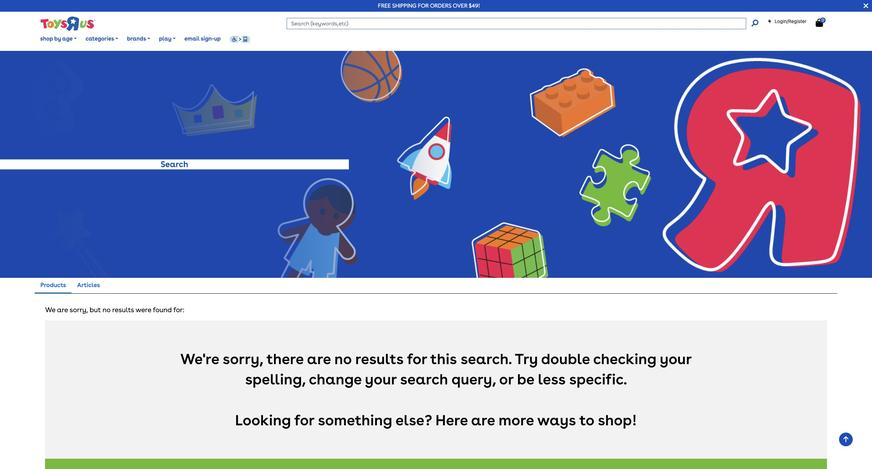 Task type: describe. For each thing, give the bounding box(es) containing it.
ways to shop image
[[45, 459, 827, 469]]

spelling,
[[245, 371, 306, 388]]

Enter Keyword or Item No. search field
[[287, 18, 747, 29]]

are inside we're sorry, there are no results for this search. try double checking your spelling, change your search query, or be less specific.
[[307, 350, 331, 368]]

ways
[[537, 412, 576, 429]]

free shipping for orders over $49!
[[378, 2, 480, 9]]

0 link
[[816, 17, 830, 27]]

else?
[[396, 412, 432, 429]]

login/register button
[[768, 18, 807, 25]]

toys r us image
[[40, 16, 95, 32]]

no for but
[[103, 306, 111, 314]]

we are sorry, but no results were found for:
[[45, 306, 185, 314]]

there
[[267, 350, 304, 368]]

we're sorry, there are no results for this search. try double checking your spelling, change your search query, or be less specific.
[[180, 350, 696, 388]]

or
[[499, 371, 514, 388]]

tab list inside ‌looking for something else? here are more ways to shop! main content
[[35, 278, 106, 293]]

by
[[54, 35, 61, 42]]

age
[[62, 35, 73, 42]]

but
[[90, 306, 101, 314]]

email sign-up link
[[180, 30, 225, 47]]

were
[[136, 306, 151, 314]]

shipping
[[392, 2, 417, 9]]

over
[[453, 2, 468, 9]]

we're
[[180, 350, 219, 368]]

for:
[[174, 306, 185, 314]]

shop
[[40, 35, 53, 42]]

products
[[40, 281, 66, 288]]

something
[[318, 412, 392, 429]]

this icon serves as a link to download the essential accessibility assistive technology app for individuals with physical disabilities. it is featured as part of our commitment to diversity and inclusion. image
[[230, 35, 250, 43]]

we
[[45, 306, 55, 314]]

‌looking for something else? here are more ways to shop!
[[235, 412, 637, 429]]

brands button
[[123, 30, 155, 47]]

brands
[[127, 35, 146, 42]]

articles
[[77, 281, 100, 288]]

categories
[[86, 35, 114, 42]]

0 horizontal spatial your
[[365, 371, 397, 388]]

be
[[517, 371, 534, 388]]

here
[[436, 412, 468, 429]]

articles link
[[72, 278, 106, 292]]

‌looking for something else? here are more ways to shop! main content
[[0, 51, 873, 469]]

login/register
[[775, 18, 807, 24]]

menu bar containing shop by age
[[36, 27, 873, 51]]

shop!
[[598, 412, 637, 429]]

0 vertical spatial your
[[660, 350, 692, 368]]

search.
[[461, 350, 512, 368]]

search
[[161, 159, 188, 169]]

email sign-up
[[185, 35, 221, 42]]

checking
[[593, 350, 657, 368]]

shopping bag image
[[816, 19, 823, 27]]

products link
[[35, 278, 72, 293]]



Task type: locate. For each thing, give the bounding box(es) containing it.
1 horizontal spatial results
[[355, 350, 404, 368]]

for
[[418, 2, 429, 9]]

free shipping for orders over $49! link
[[378, 2, 480, 9]]

0 horizontal spatial sorry,
[[70, 306, 88, 314]]

0 vertical spatial sorry,
[[70, 306, 88, 314]]

try
[[515, 350, 538, 368]]

0 horizontal spatial results
[[112, 306, 134, 314]]

0 horizontal spatial are
[[57, 306, 68, 314]]

2 horizontal spatial are
[[471, 412, 495, 429]]

specific.
[[570, 371, 627, 388]]

1 horizontal spatial sorry,
[[223, 350, 263, 368]]

categories button
[[81, 30, 123, 47]]

0 vertical spatial no
[[103, 306, 111, 314]]

1 vertical spatial are
[[307, 350, 331, 368]]

0 vertical spatial are
[[57, 306, 68, 314]]

0 vertical spatial for
[[407, 350, 427, 368]]

1 vertical spatial sorry,
[[223, 350, 263, 368]]

free
[[378, 2, 391, 9]]

search
[[400, 371, 448, 388]]

1 vertical spatial for
[[295, 412, 314, 429]]

are up change
[[307, 350, 331, 368]]

more
[[499, 412, 534, 429]]

are right "we" at the left of page
[[57, 306, 68, 314]]

no right but
[[103, 306, 111, 314]]

0
[[822, 17, 825, 23]]

$49!
[[469, 2, 480, 9]]

found
[[153, 306, 172, 314]]

double
[[541, 350, 590, 368]]

sign-
[[201, 35, 214, 42]]

results inside we're sorry, there are no results for this search. try double checking your spelling, change your search query, or be less specific.
[[355, 350, 404, 368]]

shop by age button
[[36, 30, 81, 47]]

1 horizontal spatial your
[[660, 350, 692, 368]]

play
[[159, 35, 172, 42]]

change
[[309, 371, 362, 388]]

‌looking
[[235, 412, 291, 429]]

sorry,
[[70, 306, 88, 314], [223, 350, 263, 368]]

no for are
[[335, 350, 352, 368]]

shop by age
[[40, 35, 73, 42]]

are
[[57, 306, 68, 314], [307, 350, 331, 368], [471, 412, 495, 429]]

play button
[[155, 30, 180, 47]]

no
[[103, 306, 111, 314], [335, 350, 352, 368]]

1 vertical spatial results
[[355, 350, 404, 368]]

this
[[431, 350, 457, 368]]

None search field
[[287, 18, 759, 29]]

less
[[538, 371, 566, 388]]

results for were
[[112, 306, 134, 314]]

are right here
[[471, 412, 495, 429]]

0 horizontal spatial no
[[103, 306, 111, 314]]

results
[[112, 306, 134, 314], [355, 350, 404, 368]]

1 vertical spatial your
[[365, 371, 397, 388]]

orders
[[430, 2, 452, 9]]

1 horizontal spatial no
[[335, 350, 352, 368]]

0 horizontal spatial for
[[295, 412, 314, 429]]

email
[[185, 35, 200, 42]]

to
[[580, 412, 594, 429]]

2 vertical spatial are
[[471, 412, 495, 429]]

query,
[[452, 371, 496, 388]]

1 vertical spatial no
[[335, 350, 352, 368]]

tab list
[[35, 278, 106, 293]]

sorry, inside we're sorry, there are no results for this search. try double checking your spelling, change your search query, or be less specific.
[[223, 350, 263, 368]]

no up change
[[335, 350, 352, 368]]

up
[[214, 35, 221, 42]]

your
[[660, 350, 692, 368], [365, 371, 397, 388]]

tab list containing products
[[35, 278, 106, 293]]

for inside we're sorry, there are no results for this search. try double checking your spelling, change your search query, or be less specific.
[[407, 350, 427, 368]]

results for for
[[355, 350, 404, 368]]

0 vertical spatial results
[[112, 306, 134, 314]]

1 horizontal spatial for
[[407, 350, 427, 368]]

menu bar
[[36, 27, 873, 51]]

1 horizontal spatial are
[[307, 350, 331, 368]]

close button image
[[864, 2, 869, 10]]

no inside we're sorry, there are no results for this search. try double checking your spelling, change your search query, or be less specific.
[[335, 350, 352, 368]]

for
[[407, 350, 427, 368], [295, 412, 314, 429]]



Task type: vqa. For each thing, say whether or not it's contained in the screenshot.
Its
no



